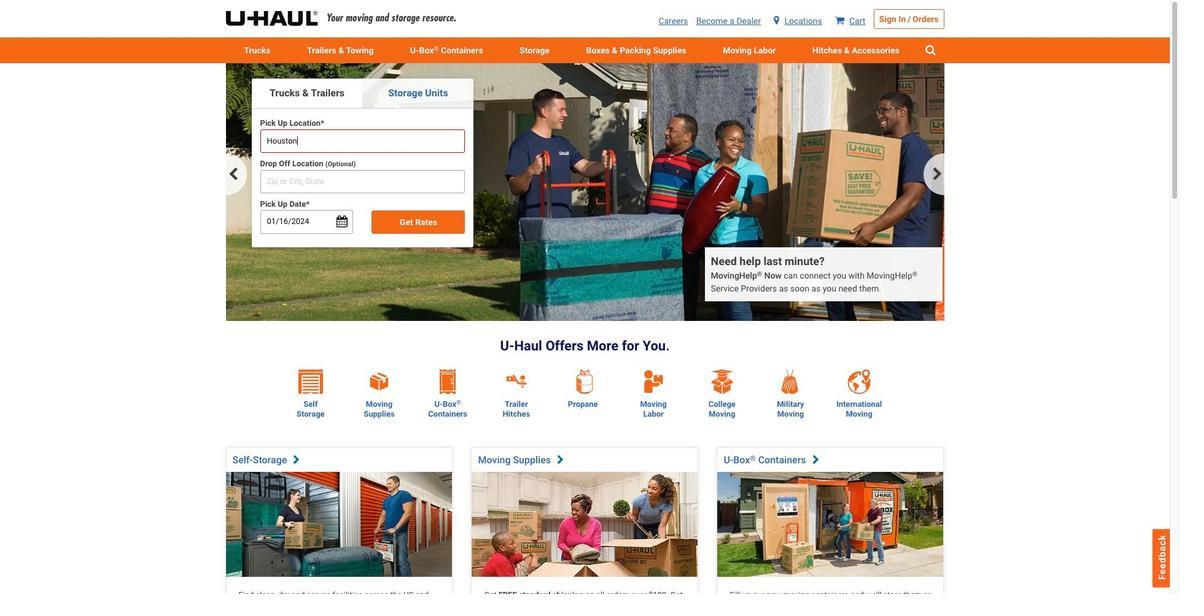 Task type: vqa. For each thing, say whether or not it's contained in the screenshot.
International Moves icon
yes



Task type: describe. For each thing, give the bounding box(es) containing it.
military tags icon image
[[779, 370, 803, 395]]

2 u-haul moving labor icon image from the left
[[643, 369, 664, 395]]

2 u-haul propane tank icon image from the left
[[577, 370, 593, 395]]

5 menu item from the left
[[705, 37, 794, 64]]

1 u-haul u-box container icon image from the left
[[436, 370, 460, 395]]

couple loading a storage unit at a u-haul facility image
[[226, 473, 452, 578]]

moving help service providers helping a family unload their u-haul moving truck image
[[226, 64, 945, 322]]

Drop Off Location text field
[[260, 170, 465, 193]]

2 u-haul u-box container icon image from the left
[[440, 370, 456, 395]]



Task type: locate. For each thing, give the bounding box(es) containing it.
4 menu item from the left
[[568, 37, 705, 64]]

menu item
[[226, 37, 289, 64], [289, 37, 392, 64], [502, 37, 568, 64], [568, 37, 705, 64], [705, 37, 794, 64], [794, 37, 918, 64]]

Pick Up Location text field
[[260, 130, 465, 153]]

3 menu item from the left
[[502, 37, 568, 64]]

banner
[[0, 0, 1170, 64], [226, 64, 945, 327]]

u-haul trailer hitch icon image
[[502, 370, 531, 395], [520, 376, 525, 381]]

u-haul moving labor icon image
[[641, 369, 666, 395], [643, 369, 664, 395]]

tab list
[[252, 79, 474, 109]]

6 menu item from the left
[[794, 37, 918, 64]]

u-haul college moving icon image
[[710, 370, 735, 395]]

1 u-haul propane tank icon image from the left
[[573, 370, 597, 395]]

family loading a u-box container in their driveway image
[[718, 473, 944, 578]]

mm/dd/yyyy text field
[[260, 210, 354, 234]]

family loading u-haul boxes in their kitchen image
[[472, 473, 698, 578]]

2 menu item from the left
[[289, 37, 392, 64]]

form
[[251, 118, 475, 239]]

navigation
[[226, 154, 945, 195]]

international moves icon image
[[847, 370, 872, 395]]

u-haul propane tank icon image
[[573, 370, 597, 395], [577, 370, 593, 395]]

u-haul self-storage icon image
[[298, 370, 323, 395], [299, 370, 323, 394]]

menu
[[226, 37, 945, 64]]

1 menu item from the left
[[226, 37, 289, 64]]

u-haul u-box container icon image
[[436, 370, 460, 395], [440, 370, 456, 395]]

u-haul moving supplies box icon image
[[365, 370, 394, 395], [369, 372, 390, 392]]

1 u-haul moving labor icon image from the left
[[641, 369, 666, 395]]



